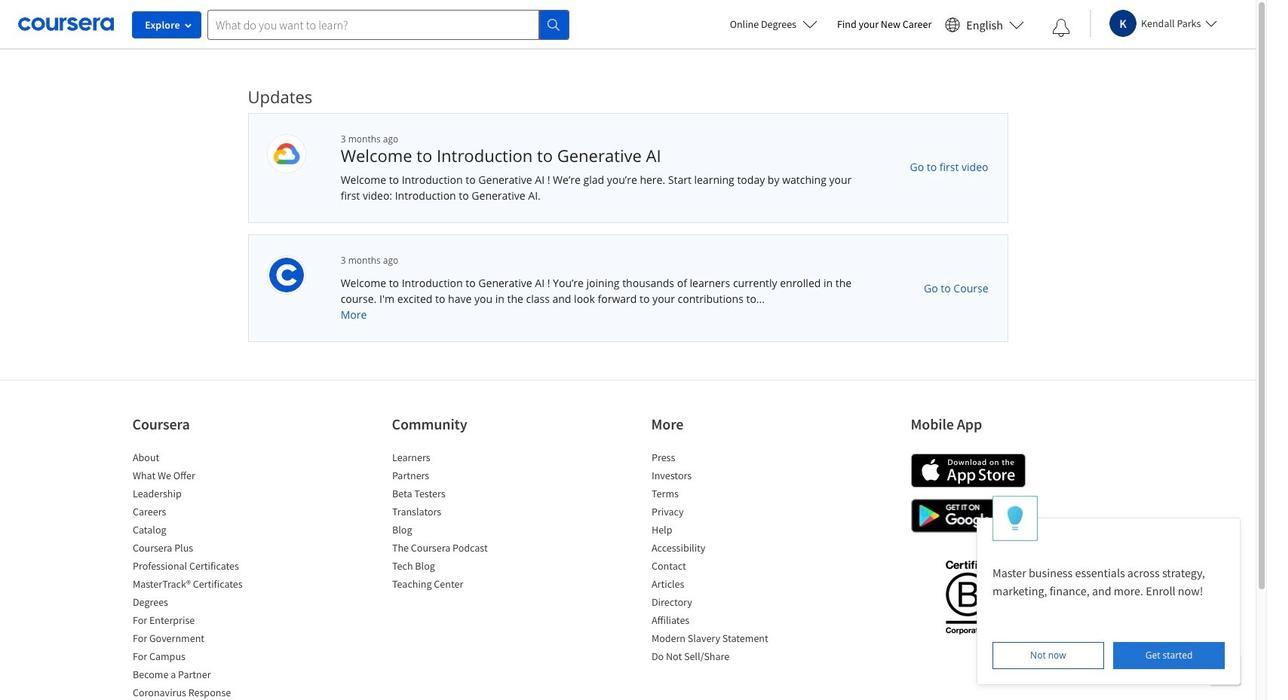 Task type: describe. For each thing, give the bounding box(es) containing it.
What do you want to learn? text field
[[207, 9, 539, 40]]

lightbulb tip image
[[1008, 506, 1024, 532]]

help center image
[[1217, 662, 1235, 680]]

download on the app store image
[[911, 454, 1026, 488]]

alice element
[[977, 496, 1241, 686]]

1 list from the left
[[132, 450, 261, 701]]

3 list from the left
[[652, 450, 780, 668]]



Task type: locate. For each thing, give the bounding box(es) containing it.
2 list from the left
[[392, 450, 520, 595]]

coursera image
[[18, 12, 114, 36]]

get it on google play image
[[911, 499, 1026, 533]]

logo of certified b corporation image
[[937, 552, 999, 643]]

2 horizontal spatial list
[[652, 450, 780, 668]]

1 horizontal spatial list
[[392, 450, 520, 595]]

0 horizontal spatial list
[[132, 450, 261, 701]]

list item
[[132, 450, 261, 469], [392, 450, 520, 469], [652, 450, 780, 469], [132, 469, 261, 487], [392, 469, 520, 487], [652, 469, 780, 487], [132, 487, 261, 505], [392, 487, 520, 505], [652, 487, 780, 505], [132, 505, 261, 523], [392, 505, 520, 523], [652, 505, 780, 523], [132, 523, 261, 541], [392, 523, 520, 541], [652, 523, 780, 541], [132, 541, 261, 559], [392, 541, 520, 559], [652, 541, 780, 559], [132, 559, 261, 577], [392, 559, 520, 577], [652, 559, 780, 577], [132, 577, 261, 595], [392, 577, 520, 595], [652, 577, 780, 595], [132, 595, 261, 613], [652, 595, 780, 613], [132, 613, 261, 632], [652, 613, 780, 632], [132, 632, 261, 650], [652, 632, 780, 650], [132, 650, 261, 668], [652, 650, 780, 668], [132, 668, 261, 686], [132, 686, 261, 701]]

None search field
[[207, 9, 570, 40]]

list
[[132, 450, 261, 701], [392, 450, 520, 595], [652, 450, 780, 668]]



Task type: vqa. For each thing, say whether or not it's contained in the screenshot.
Manipal University IMAGE
no



